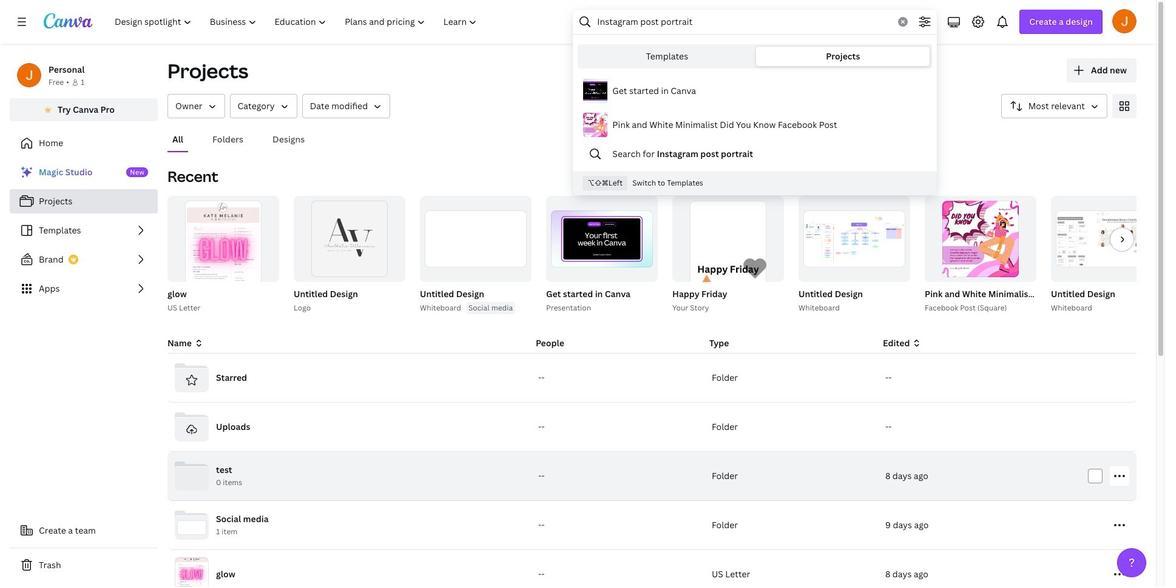 Task type: locate. For each thing, give the bounding box(es) containing it.
Category button
[[230, 94, 297, 118]]

3 group from the left
[[294, 196, 405, 282]]

list
[[10, 160, 158, 301]]

None search field
[[573, 10, 937, 195]]

7 group from the left
[[546, 196, 658, 282]]

14 group from the left
[[1049, 196, 1163, 314]]

13 group from the left
[[925, 196, 1037, 282]]

10 group from the left
[[796, 196, 911, 314]]

list box
[[574, 74, 937, 166]]

12 group from the left
[[923, 196, 1153, 314]]

11 group from the left
[[799, 196, 911, 282]]

2 group from the left
[[291, 196, 405, 314]]

top level navigation element
[[107, 10, 488, 34]]

group
[[165, 196, 279, 314], [291, 196, 405, 314], [294, 196, 405, 282], [418, 196, 532, 314], [420, 196, 532, 282], [544, 196, 658, 314], [546, 196, 658, 282], [670, 196, 784, 337], [673, 196, 784, 337], [796, 196, 911, 314], [799, 196, 911, 282], [923, 196, 1153, 314], [925, 196, 1037, 282], [1049, 196, 1163, 314], [1051, 196, 1163, 282]]



Task type: describe. For each thing, give the bounding box(es) containing it.
jeremy miller image
[[1113, 9, 1137, 33]]

5 group from the left
[[420, 196, 532, 282]]

8 group from the left
[[670, 196, 784, 337]]

1 group from the left
[[165, 196, 279, 314]]

15 group from the left
[[1051, 196, 1163, 282]]

4 group from the left
[[418, 196, 532, 314]]

9 group from the left
[[673, 196, 784, 337]]

Owner button
[[168, 94, 225, 118]]

Search search field
[[598, 10, 891, 33]]

Date modified button
[[302, 94, 390, 118]]

6 group from the left
[[544, 196, 658, 314]]

Sort by button
[[1001, 94, 1108, 118]]



Task type: vqa. For each thing, say whether or not it's contained in the screenshot.
the rightmost NAME
no



